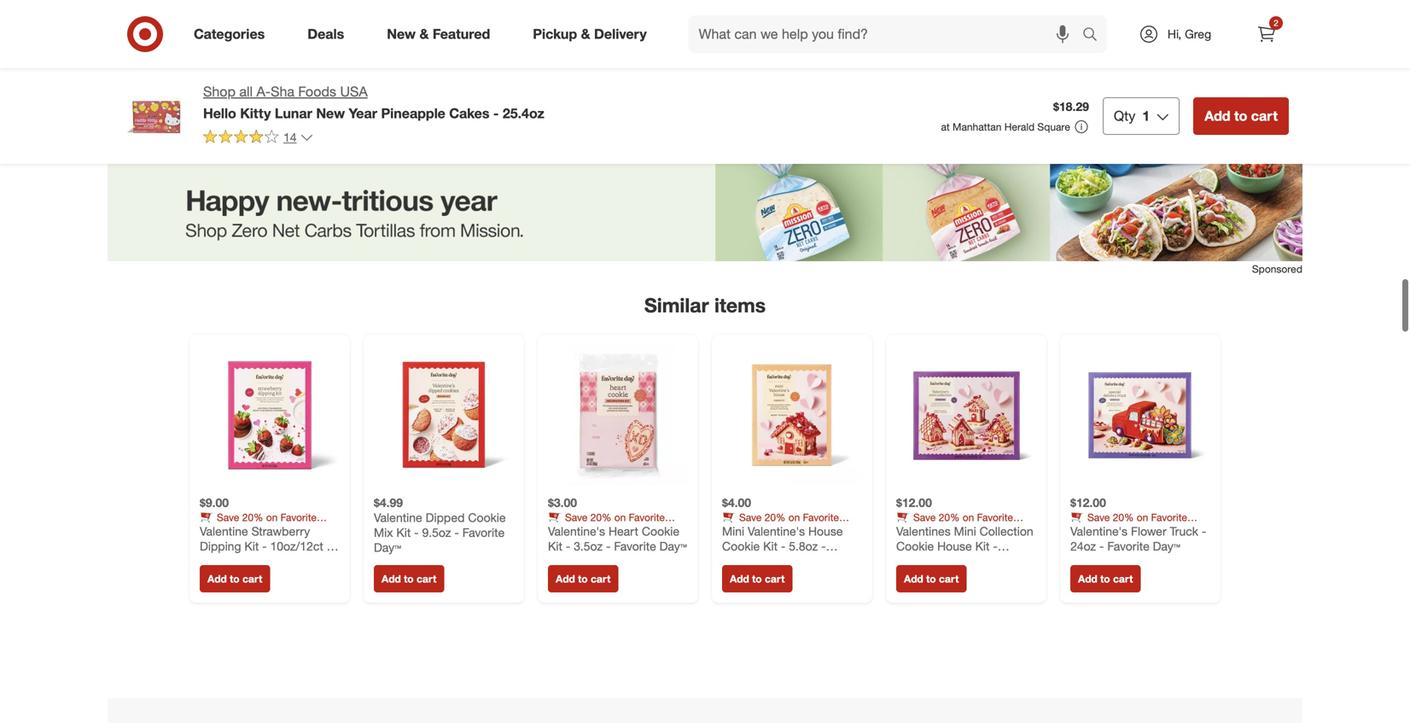 Task type: describe. For each thing, give the bounding box(es) containing it.
kit inside $4.99 valentine dipped cookie mix kit - 9.5oz - favorite day™
[[397, 525, 411, 540]]

cart down 2 link
[[1252, 108, 1278, 124]]

- inside shop all a-sha foods usa hello kitty lunar new year pineapple cakes - 25.4oz
[[493, 105, 499, 122]]

10oz/12ct
[[270, 539, 323, 554]]

add to cart button for valentine strawberry dipping kit - 10oz/12ct - favorite day™
[[200, 565, 270, 593]]

featured
[[433, 26, 490, 42]]

snacks for flower
[[1097, 524, 1129, 537]]

snacks for valentine's
[[749, 524, 781, 537]]

flower
[[1131, 524, 1167, 539]]

day™ inside valentine's heart cookie kit - 3.5oz - favorite day™
[[660, 539, 687, 554]]

kit inside the valentine strawberry dipping kit - 10oz/12ct - favorite day™
[[245, 539, 259, 554]]

mini valentine's house cookie kit - 5.8oz - favorite day™ image
[[722, 345, 862, 485]]

strawberry
[[252, 524, 310, 539]]

1
[[1143, 108, 1150, 124]]

$12.00 for valentine's
[[1071, 495, 1107, 510]]

cart for valentine dipped cookie mix kit - 9.5oz - favorite day™
[[417, 573, 437, 586]]

new inside shop all a-sha foods usa hello kitty lunar new year pineapple cakes - 25.4oz
[[316, 105, 345, 122]]

qty
[[1114, 108, 1136, 124]]

a-
[[257, 83, 271, 100]]

20% for valentine's
[[765, 511, 786, 524]]

collection
[[980, 524, 1034, 539]]

herald
[[1005, 120, 1035, 133]]

valentine's flower truck - 24oz - favorite day™
[[1071, 524, 1207, 554]]

26.9oz
[[897, 554, 932, 569]]

pickup & delivery link
[[519, 15, 668, 53]]

dipping
[[200, 539, 241, 554]]

- right 10oz/12ct
[[327, 539, 331, 554]]

kitty
[[240, 105, 271, 122]]

favorite inside valentine's flower truck - 24oz - favorite day™
[[1108, 539, 1150, 554]]

year
[[349, 105, 377, 122]]

on for strawberry
[[266, 511, 278, 524]]

candy for strawberry
[[270, 524, 298, 537]]

pineapple
[[381, 105, 446, 122]]

all
[[239, 83, 253, 100]]

hello
[[203, 105, 236, 122]]

day™ inside valentine's flower truck - 24oz - favorite day™
[[1153, 539, 1181, 554]]

day™ inside the valentine strawberry dipping kit - 10oz/12ct - favorite day™
[[245, 554, 273, 569]]

add to cart for valentines mini collection cookie house kit - 26.9oz - favorite day™
[[904, 573, 959, 586]]

at manhattan herald square
[[941, 120, 1071, 133]]

valentine's for -
[[548, 524, 605, 539]]

to for mini valentine's house cookie kit - 5.8oz - favorite day™
[[752, 573, 762, 586]]

24oz
[[1071, 539, 1097, 554]]

add for valentine's heart cookie kit - 3.5oz - favorite day™
[[556, 573, 575, 586]]

valentine's for 24oz
[[1071, 524, 1128, 539]]

$9.00
[[200, 495, 229, 510]]

14
[[284, 130, 297, 145]]

snacks for mini
[[923, 524, 955, 537]]

9.5oz
[[422, 525, 451, 540]]

- right 9.5oz
[[455, 525, 459, 540]]

on for flower
[[1137, 511, 1149, 524]]

- left 5.8oz on the right bottom
[[781, 539, 786, 554]]

heart
[[609, 524, 639, 539]]

cookie for $4.99 valentine dipped cookie mix kit - 9.5oz - favorite day™
[[468, 510, 506, 525]]

kit inside valentines mini collection cookie house kit - 26.9oz - favorite day™
[[976, 539, 990, 554]]

- left 10oz/12ct
[[262, 539, 267, 554]]

& for valentine strawberry dipping kit - 10oz/12ct - favorite day™
[[261, 524, 268, 537]]

save for heart
[[565, 511, 588, 524]]

cart for valentine's flower truck - 24oz - favorite day™
[[1113, 573, 1133, 586]]

2 link
[[1248, 15, 1286, 53]]

categories
[[194, 26, 265, 42]]

new inside new & featured link
[[387, 26, 416, 42]]

$12.00 for valentines
[[897, 495, 932, 510]]

day™ inside $4.99 valentine dipped cookie mix kit - 9.5oz - favorite day™
[[374, 540, 401, 555]]

$3.00
[[548, 495, 577, 510]]

hi, greg
[[1168, 26, 1212, 41]]

add to cart for valentine's heart cookie kit - 3.5oz - favorite day™
[[556, 573, 611, 586]]

similar
[[645, 293, 709, 317]]

to for valentines mini collection cookie house kit - 26.9oz - favorite day™
[[927, 573, 936, 586]]

candy for mini
[[967, 524, 995, 537]]

- left 9.5oz
[[414, 525, 419, 540]]

cart for valentines mini collection cookie house kit - 26.9oz - favorite day™
[[939, 573, 959, 586]]

similar items
[[645, 293, 766, 317]]

valentines mini collection cookie house kit - 26.9oz - favorite day™ image
[[897, 345, 1037, 485]]

kit inside valentine's heart cookie kit - 3.5oz - favorite day™
[[548, 539, 563, 554]]

& for valentines mini collection cookie house kit - 26.9oz - favorite day™
[[958, 524, 964, 537]]

valentine strawberry dipping kit - 10oz/12ct - favorite day™ image
[[200, 345, 340, 485]]

greg
[[1185, 26, 1212, 41]]

- right 24oz on the right of the page
[[1100, 539, 1105, 554]]

2
[[1274, 18, 1279, 28]]

ask a question
[[204, 28, 300, 44]]

add to cart for valentine's flower truck - 24oz - favorite day™
[[1079, 573, 1133, 586]]

add to cart button for valentine dipped cookie mix kit - 9.5oz - favorite day™
[[374, 565, 444, 593]]

add for mini valentine's house cookie kit - 5.8oz - favorite day™
[[730, 573, 750, 586]]

add to cart for valentine dipped cookie mix kit - 9.5oz - favorite day™
[[382, 573, 437, 586]]

shop all a-sha foods usa hello kitty lunar new year pineapple cakes - 25.4oz
[[203, 83, 545, 122]]

ask
[[204, 28, 228, 44]]

advertisement element
[[108, 162, 1303, 262]]

ask a question button
[[193, 17, 311, 55]]

new & featured link
[[373, 15, 512, 53]]

20% for strawberry
[[242, 511, 263, 524]]

usa
[[340, 83, 368, 100]]

on for valentine's
[[789, 511, 800, 524]]

20% for heart
[[591, 511, 612, 524]]

save 20% on favorite day™ snacks & candy for valentine's
[[722, 511, 839, 537]]

save 20% on favorite day™ snacks & candy for flower
[[1071, 511, 1188, 537]]

valentines mini collection cookie house kit - 26.9oz - favorite day™
[[897, 524, 1034, 569]]

- right 3.5oz
[[606, 539, 611, 554]]

25.4oz
[[503, 105, 545, 122]]

add for valentine's flower truck - 24oz - favorite day™
[[1079, 573, 1098, 586]]

deals
[[308, 26, 344, 42]]



Task type: vqa. For each thing, say whether or not it's contained in the screenshot.
$20.00
no



Task type: locate. For each thing, give the bounding box(es) containing it.
cart down mini valentine's house cookie kit - 5.8oz - favorite day™ on the bottom of the page
[[765, 573, 785, 586]]

1 horizontal spatial valentine
[[374, 510, 422, 525]]

0 horizontal spatial mini
[[722, 524, 745, 539]]

$12.00 up valentines at the bottom of the page
[[897, 495, 932, 510]]

a
[[232, 28, 240, 44]]

add down 26.9oz
[[904, 573, 924, 586]]

save up 26.9oz
[[914, 511, 936, 524]]

candy for valentine's
[[793, 524, 821, 537]]

add for valentine strawberry dipping kit - 10oz/12ct - favorite day™
[[208, 573, 227, 586]]

favorite inside valentine's heart cookie kit - 3.5oz - favorite day™
[[614, 539, 656, 554]]

hi,
[[1168, 26, 1182, 41]]

$12.00 up 24oz on the right of the page
[[1071, 495, 1107, 510]]

valentine down $9.00
[[200, 524, 248, 539]]

valentine's left the flower
[[1071, 524, 1128, 539]]

save up 24oz on the right of the page
[[1088, 511, 1110, 524]]

on for heart
[[615, 511, 626, 524]]

cart down valentines mini collection cookie house kit - 26.9oz - favorite day™
[[939, 573, 959, 586]]

2 candy from the left
[[619, 524, 647, 537]]

mini inside valentines mini collection cookie house kit - 26.9oz - favorite day™
[[954, 524, 977, 539]]

new left featured
[[387, 26, 416, 42]]

valentine's inside valentine's heart cookie kit - 3.5oz - favorite day™
[[548, 524, 605, 539]]

kit right valentines at the bottom of the page
[[976, 539, 990, 554]]

1 horizontal spatial mini
[[954, 524, 977, 539]]

snacks up 26.9oz
[[923, 524, 955, 537]]

house
[[809, 524, 843, 539], [938, 539, 972, 554]]

categories link
[[179, 15, 286, 53]]

mini valentine's house cookie kit - 5.8oz - favorite day™
[[722, 524, 843, 569]]

valentine dipped cookie mix kit - 9.5oz - favorite day™ image
[[374, 345, 514, 485]]

favorite inside $4.99 valentine dipped cookie mix kit - 9.5oz - favorite day™
[[463, 525, 505, 540]]

cookie inside mini valentine's house cookie kit - 5.8oz - favorite day™
[[722, 539, 760, 554]]

valentine strawberry dipping kit - 10oz/12ct - favorite day™
[[200, 524, 331, 569]]

add down 'dipping'
[[208, 573, 227, 586]]

valentine's
[[548, 524, 605, 539], [748, 524, 805, 539], [1071, 524, 1128, 539]]

save down $3.00
[[565, 511, 588, 524]]

5 on from the left
[[1137, 511, 1149, 524]]

1 $12.00 from the left
[[897, 495, 932, 510]]

valentine's flower truck - 24oz - favorite day™ image
[[1071, 345, 1211, 485]]

save 20% on favorite day™ snacks & candy up 24oz on the right of the page
[[1071, 511, 1188, 537]]

pickup
[[533, 26, 577, 42]]

to
[[1235, 108, 1248, 124], [230, 573, 240, 586], [404, 573, 414, 586], [578, 573, 588, 586], [752, 573, 762, 586], [927, 573, 936, 586], [1101, 573, 1111, 586]]

day™
[[200, 524, 223, 537], [548, 524, 572, 537], [722, 524, 746, 537], [897, 524, 920, 537], [1071, 524, 1094, 537], [660, 539, 687, 554], [1153, 539, 1181, 554], [374, 540, 401, 555], [245, 554, 273, 569], [768, 554, 795, 569], [989, 554, 1017, 569]]

3 save 20% on favorite day™ snacks & candy from the left
[[722, 511, 839, 537]]

mix
[[374, 525, 393, 540]]

candy for flower
[[1141, 524, 1169, 537]]

14 link
[[203, 129, 314, 148]]

lunar
[[275, 105, 312, 122]]

1 save 20% on favorite day™ snacks & candy from the left
[[200, 511, 317, 537]]

qty 1
[[1114, 108, 1150, 124]]

new
[[387, 26, 416, 42], [316, 105, 345, 122]]

search button
[[1075, 15, 1116, 56]]

$4.99 valentine dipped cookie mix kit - 9.5oz - favorite day™
[[374, 495, 506, 555]]

save 20% on favorite day™ snacks & candy up 3.5oz
[[548, 511, 665, 537]]

cart for mini valentine's house cookie kit - 5.8oz - favorite day™
[[765, 573, 785, 586]]

2 $12.00 from the left
[[1071, 495, 1107, 510]]

-
[[493, 105, 499, 122], [1202, 524, 1207, 539], [414, 525, 419, 540], [455, 525, 459, 540], [262, 539, 267, 554], [327, 539, 331, 554], [566, 539, 571, 554], [606, 539, 611, 554], [781, 539, 786, 554], [822, 539, 826, 554], [993, 539, 998, 554], [1100, 539, 1105, 554], [936, 554, 940, 569]]

snacks
[[226, 524, 258, 537], [575, 524, 607, 537], [749, 524, 781, 537], [923, 524, 955, 537], [1097, 524, 1129, 537]]

save 20% on favorite day™ snacks & candy for heart
[[548, 511, 665, 537]]

2 valentine's from the left
[[748, 524, 805, 539]]

2 snacks from the left
[[575, 524, 607, 537]]

favorite inside the valentine strawberry dipping kit - 10oz/12ct - favorite day™
[[200, 554, 242, 569]]

add to cart button for valentines mini collection cookie house kit - 26.9oz - favorite day™
[[897, 565, 967, 593]]

valentine inside the valentine strawberry dipping kit - 10oz/12ct - favorite day™
[[200, 524, 248, 539]]

valentine's heart cookie kit - 3.5oz - favorite day™
[[548, 524, 687, 554]]

1 valentine's from the left
[[548, 524, 605, 539]]

3 snacks from the left
[[749, 524, 781, 537]]

save 20% on favorite day™ snacks & candy
[[200, 511, 317, 537], [548, 511, 665, 537], [722, 511, 839, 537], [897, 511, 1014, 537], [1071, 511, 1188, 537]]

cart
[[1252, 108, 1278, 124], [242, 573, 262, 586], [417, 573, 437, 586], [591, 573, 611, 586], [765, 573, 785, 586], [939, 573, 959, 586], [1113, 573, 1133, 586]]

- right the truck
[[1202, 524, 1207, 539]]

0 vertical spatial new
[[387, 26, 416, 42]]

2 horizontal spatial valentine's
[[1071, 524, 1128, 539]]

4 20% from the left
[[939, 511, 960, 524]]

$4.00
[[722, 495, 752, 510]]

square
[[1038, 120, 1071, 133]]

dipped
[[426, 510, 465, 525]]

pickup & delivery
[[533, 26, 647, 42]]

valentines
[[897, 524, 951, 539]]

sha
[[271, 83, 295, 100]]

similar items region
[[108, 162, 1303, 723]]

2 mini from the left
[[954, 524, 977, 539]]

&
[[420, 26, 429, 42], [581, 26, 591, 42], [261, 524, 268, 537], [609, 524, 616, 537], [784, 524, 790, 537], [958, 524, 964, 537], [1132, 524, 1139, 537]]

to for valentine strawberry dipping kit - 10oz/12ct - favorite day™
[[230, 573, 240, 586]]

add to cart for valentine strawberry dipping kit - 10oz/12ct - favorite day™
[[208, 573, 262, 586]]

snacks up 'dipping'
[[226, 524, 258, 537]]

valentine's down $4.00
[[748, 524, 805, 539]]

5 save from the left
[[1088, 511, 1110, 524]]

image of hello kitty lunar new year pineapple cakes - 25.4oz image
[[121, 82, 190, 150]]

new & featured
[[387, 26, 490, 42]]

4 candy from the left
[[967, 524, 995, 537]]

kit
[[397, 525, 411, 540], [245, 539, 259, 554], [548, 539, 563, 554], [764, 539, 778, 554], [976, 539, 990, 554]]

2 20% from the left
[[591, 511, 612, 524]]

search
[[1075, 27, 1116, 44]]

kit left 5.8oz on the right bottom
[[764, 539, 778, 554]]

cakes
[[449, 105, 490, 122]]

candy for heart
[[619, 524, 647, 537]]

- right valentines at the bottom of the page
[[993, 539, 998, 554]]

add right 1
[[1205, 108, 1231, 124]]

manhattan
[[953, 120, 1002, 133]]

1 on from the left
[[266, 511, 278, 524]]

valentine's down $3.00
[[548, 524, 605, 539]]

house inside valentines mini collection cookie house kit - 26.9oz - favorite day™
[[938, 539, 972, 554]]

add to cart button for mini valentine's house cookie kit - 5.8oz - favorite day™
[[722, 565, 793, 593]]

5 20% from the left
[[1113, 511, 1134, 524]]

add to cart button for valentine's flower truck - 24oz - favorite day™
[[1071, 565, 1141, 593]]

mini down $4.00
[[722, 524, 745, 539]]

items
[[715, 293, 766, 317]]

day™ inside valentines mini collection cookie house kit - 26.9oz - favorite day™
[[989, 554, 1017, 569]]

0 horizontal spatial valentine's
[[548, 524, 605, 539]]

add to cart
[[1205, 108, 1278, 124], [208, 573, 262, 586], [382, 573, 437, 586], [556, 573, 611, 586], [730, 573, 785, 586], [904, 573, 959, 586], [1079, 573, 1133, 586]]

mini
[[722, 524, 745, 539], [954, 524, 977, 539]]

1 snacks from the left
[[226, 524, 258, 537]]

save
[[217, 511, 239, 524], [565, 511, 588, 524], [740, 511, 762, 524], [914, 511, 936, 524], [1088, 511, 1110, 524]]

& for mini valentine's house cookie kit - 5.8oz - favorite day™
[[784, 524, 790, 537]]

- right cakes
[[493, 105, 499, 122]]

4 snacks from the left
[[923, 524, 955, 537]]

1 horizontal spatial new
[[387, 26, 416, 42]]

valentine inside $4.99 valentine dipped cookie mix kit - 9.5oz - favorite day™
[[374, 510, 422, 525]]

0 horizontal spatial $12.00
[[897, 495, 932, 510]]

cookie
[[468, 510, 506, 525], [642, 524, 680, 539], [722, 539, 760, 554], [897, 539, 934, 554]]

save 20% on favorite day™ snacks & candy up 5.8oz on the right bottom
[[722, 511, 839, 537]]

save 20% on favorite day™ snacks & candy for mini
[[897, 511, 1014, 537]]

$4.99
[[374, 495, 403, 510]]

2 save from the left
[[565, 511, 588, 524]]

question
[[244, 28, 300, 44]]

snacks for heart
[[575, 524, 607, 537]]

1 candy from the left
[[270, 524, 298, 537]]

kit right 'dipping'
[[245, 539, 259, 554]]

cookie inside valentines mini collection cookie house kit - 26.9oz - favorite day™
[[897, 539, 934, 554]]

on
[[266, 511, 278, 524], [615, 511, 626, 524], [789, 511, 800, 524], [963, 511, 975, 524], [1137, 511, 1149, 524]]

cookie inside $4.99 valentine dipped cookie mix kit - 9.5oz - favorite day™
[[468, 510, 506, 525]]

favorite
[[281, 511, 317, 524], [629, 511, 665, 524], [803, 511, 839, 524], [977, 511, 1014, 524], [1152, 511, 1188, 524], [463, 525, 505, 540], [614, 539, 656, 554], [1108, 539, 1150, 554], [200, 554, 242, 569], [722, 554, 765, 569], [944, 554, 986, 569]]

save 20% on favorite day™ snacks & candy for strawberry
[[200, 511, 317, 537]]

- right 5.8oz on the right bottom
[[822, 539, 826, 554]]

cart down 3.5oz
[[591, 573, 611, 586]]

add for valentine dipped cookie mix kit - 9.5oz - favorite day™
[[382, 573, 401, 586]]

at
[[941, 120, 950, 133]]

favorite inside valentines mini collection cookie house kit - 26.9oz - favorite day™
[[944, 554, 986, 569]]

3 candy from the left
[[793, 524, 821, 537]]

add to cart button for valentine's heart cookie kit - 3.5oz - favorite day™
[[548, 565, 619, 593]]

cart down 9.5oz
[[417, 573, 437, 586]]

kit inside mini valentine's house cookie kit - 5.8oz - favorite day™
[[764, 539, 778, 554]]

& for valentine's flower truck - 24oz - favorite day™
[[1132, 524, 1139, 537]]

favorite inside mini valentine's house cookie kit - 5.8oz - favorite day™
[[722, 554, 765, 569]]

candy
[[270, 524, 298, 537], [619, 524, 647, 537], [793, 524, 821, 537], [967, 524, 995, 537], [1141, 524, 1169, 537]]

cart for valentine's heart cookie kit - 3.5oz - favorite day™
[[591, 573, 611, 586]]

2 on from the left
[[615, 511, 626, 524]]

cookie inside valentine's heart cookie kit - 3.5oz - favorite day™
[[642, 524, 680, 539]]

5 save 20% on favorite day™ snacks & candy from the left
[[1071, 511, 1188, 537]]

cart down valentine's flower truck - 24oz - favorite day™
[[1113, 573, 1133, 586]]

$12.00
[[897, 495, 932, 510], [1071, 495, 1107, 510]]

kit right mix
[[397, 525, 411, 540]]

day™ inside mini valentine's house cookie kit - 5.8oz - favorite day™
[[768, 554, 795, 569]]

- left 3.5oz
[[566, 539, 571, 554]]

save for valentine's
[[740, 511, 762, 524]]

kit left 3.5oz
[[548, 539, 563, 554]]

valentine's heart cookie kit - 3.5oz - favorite day™ image
[[548, 345, 688, 485]]

save for flower
[[1088, 511, 1110, 524]]

0 horizontal spatial valentine
[[200, 524, 248, 539]]

$18.29
[[1054, 99, 1090, 114]]

cart for valentine strawberry dipping kit - 10oz/12ct - favorite day™
[[242, 573, 262, 586]]

& for valentine's heart cookie kit - 3.5oz - favorite day™
[[609, 524, 616, 537]]

4 save 20% on favorite day™ snacks & candy from the left
[[897, 511, 1014, 537]]

What can we help you find? suggestions appear below search field
[[689, 15, 1087, 53]]

- right 26.9oz
[[936, 554, 940, 569]]

1 mini from the left
[[722, 524, 745, 539]]

5.8oz
[[789, 539, 818, 554]]

4 on from the left
[[963, 511, 975, 524]]

mini left collection
[[954, 524, 977, 539]]

snacks left the flower
[[1097, 524, 1129, 537]]

on for mini
[[963, 511, 975, 524]]

0 horizontal spatial house
[[809, 524, 843, 539]]

delivery
[[594, 26, 647, 42]]

5 candy from the left
[[1141, 524, 1169, 537]]

1 vertical spatial new
[[316, 105, 345, 122]]

20% for flower
[[1113, 511, 1134, 524]]

3 valentine's from the left
[[1071, 524, 1128, 539]]

house inside mini valentine's house cookie kit - 5.8oz - favorite day™
[[809, 524, 843, 539]]

deals link
[[293, 15, 366, 53]]

save 20% on favorite day™ snacks & candy up 'dipping'
[[200, 511, 317, 537]]

valentine's inside mini valentine's house cookie kit - 5.8oz - favorite day™
[[748, 524, 805, 539]]

4 save from the left
[[914, 511, 936, 524]]

add for valentines mini collection cookie house kit - 26.9oz - favorite day™
[[904, 573, 924, 586]]

to for valentine dipped cookie mix kit - 9.5oz - favorite day™
[[404, 573, 414, 586]]

sponsored
[[1253, 262, 1303, 275]]

to for valentine's heart cookie kit - 3.5oz - favorite day™
[[578, 573, 588, 586]]

add to cart button
[[1194, 97, 1289, 135], [200, 565, 270, 593], [374, 565, 444, 593], [548, 565, 619, 593], [722, 565, 793, 593], [897, 565, 967, 593], [1071, 565, 1141, 593]]

1 horizontal spatial house
[[938, 539, 972, 554]]

save for mini
[[914, 511, 936, 524]]

add down 24oz on the right of the page
[[1079, 573, 1098, 586]]

save for strawberry
[[217, 511, 239, 524]]

truck
[[1170, 524, 1199, 539]]

save 20% on favorite day™ snacks & candy up 26.9oz
[[897, 511, 1014, 537]]

add down mini valentine's house cookie kit - 5.8oz - favorite day™ on the bottom of the page
[[730, 573, 750, 586]]

1 save from the left
[[217, 511, 239, 524]]

1 horizontal spatial valentine's
[[748, 524, 805, 539]]

1 20% from the left
[[242, 511, 263, 524]]

mini inside mini valentine's house cookie kit - 5.8oz - favorite day™
[[722, 524, 745, 539]]

2 save 20% on favorite day™ snacks & candy from the left
[[548, 511, 665, 537]]

new down foods
[[316, 105, 345, 122]]

foods
[[298, 83, 336, 100]]

3 20% from the left
[[765, 511, 786, 524]]

cookie for valentines mini collection cookie house kit - 26.9oz - favorite day™
[[897, 539, 934, 554]]

cart down the valentine strawberry dipping kit - 10oz/12ct - favorite day™
[[242, 573, 262, 586]]

5 snacks from the left
[[1097, 524, 1129, 537]]

snacks down $4.00
[[749, 524, 781, 537]]

snacks up 3.5oz
[[575, 524, 607, 537]]

0 horizontal spatial new
[[316, 105, 345, 122]]

3.5oz
[[574, 539, 603, 554]]

add to cart for mini valentine's house cookie kit - 5.8oz - favorite day™
[[730, 573, 785, 586]]

3 on from the left
[[789, 511, 800, 524]]

3 save from the left
[[740, 511, 762, 524]]

valentine's inside valentine's flower truck - 24oz - favorite day™
[[1071, 524, 1128, 539]]

1 horizontal spatial $12.00
[[1071, 495, 1107, 510]]

20% for mini
[[939, 511, 960, 524]]

valentine left dipped
[[374, 510, 422, 525]]

save down $4.00
[[740, 511, 762, 524]]

save down $9.00
[[217, 511, 239, 524]]

shop
[[203, 83, 236, 100]]

valentine
[[374, 510, 422, 525], [200, 524, 248, 539]]

add down 3.5oz
[[556, 573, 575, 586]]

cookie for mini valentine's house cookie kit - 5.8oz - favorite day™
[[722, 539, 760, 554]]

20%
[[242, 511, 263, 524], [591, 511, 612, 524], [765, 511, 786, 524], [939, 511, 960, 524], [1113, 511, 1134, 524]]

add down mix
[[382, 573, 401, 586]]

add
[[1205, 108, 1231, 124], [208, 573, 227, 586], [382, 573, 401, 586], [556, 573, 575, 586], [730, 573, 750, 586], [904, 573, 924, 586], [1079, 573, 1098, 586]]

to for valentine's flower truck - 24oz - favorite day™
[[1101, 573, 1111, 586]]

snacks for strawberry
[[226, 524, 258, 537]]



